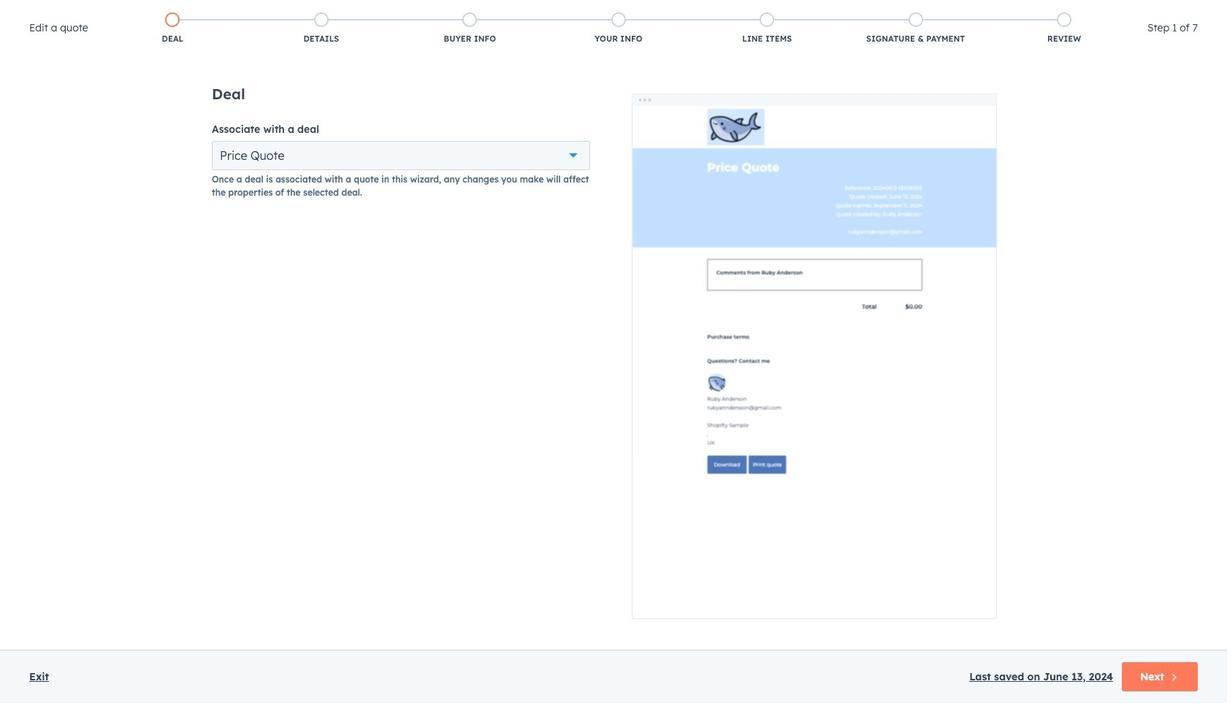 Task type: locate. For each thing, give the bounding box(es) containing it.
banner
[[35, 10, 1192, 38]]

main content
[[212, 85, 1015, 654]]

Search search field
[[35, 129, 213, 158]]

press to sort. element
[[236, 184, 242, 196], [419, 184, 424, 196]]

review list item
[[990, 9, 1139, 47]]

details list item
[[247, 9, 396, 47]]

signature & payment list item
[[841, 9, 990, 47]]

column header
[[437, 174, 621, 206]]

1 horizontal spatial press to sort. element
[[419, 184, 424, 196]]

list
[[98, 9, 1139, 47]]

0 horizontal spatial press to sort. element
[[236, 184, 242, 196]]

2 press to sort. element from the left
[[419, 184, 424, 196]]



Task type: describe. For each thing, give the bounding box(es) containing it.
1 press to sort. element from the left
[[236, 184, 242, 196]]

deal list item
[[98, 9, 247, 47]]

press to sort. image
[[236, 184, 242, 194]]

press to sort. image
[[419, 184, 424, 194]]

banner inside 'page section' element
[[35, 10, 1192, 38]]

buyer info list item
[[396, 9, 544, 47]]

your info list item
[[544, 9, 693, 47]]

line items list item
[[693, 9, 841, 47]]

page section element
[[0, 0, 1227, 114]]



Task type: vqa. For each thing, say whether or not it's contained in the screenshot.
bottom For
no



